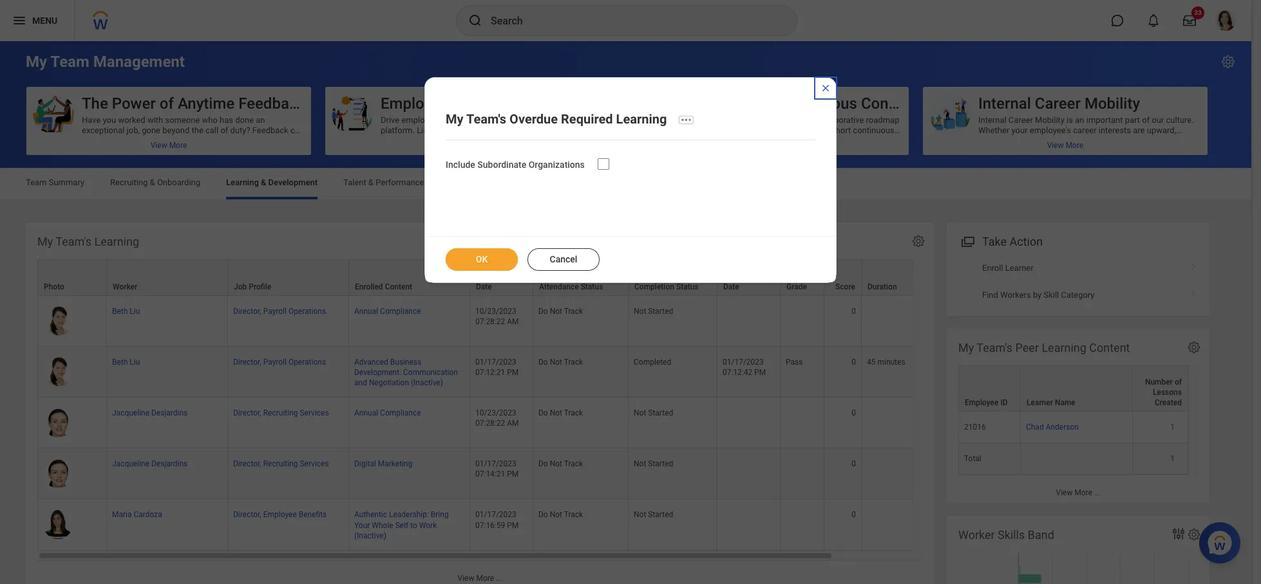 Task type: locate. For each thing, give the bounding box(es) containing it.
1 vertical spatial jacqueline
[[112, 460, 149, 469]]

0 vertical spatial learner
[[1006, 264, 1034, 273]]

1 vertical spatial director, recruiting services link
[[233, 458, 329, 469]]

1 beth from the top
[[112, 307, 128, 316]]

2 horizontal spatial employee
[[965, 399, 999, 408]]

director, for 'jacqueline desjardins' link for annual
[[233, 409, 261, 418]]

01/17/2023 up 07:16:59
[[475, 511, 517, 520]]

1 director, payroll operations from the top
[[233, 307, 326, 316]]

collaborative
[[816, 115, 864, 125]]

more down 07:16:59
[[476, 574, 494, 583]]

learning left for
[[616, 111, 667, 127]]

0 vertical spatial beth liu link
[[112, 305, 140, 316]]

photo
[[44, 283, 64, 292]]

5 do not track element from the top
[[539, 509, 583, 520]]

1 horizontal spatial team
[[50, 53, 89, 71]]

1
[[1171, 423, 1175, 432], [1171, 455, 1175, 464]]

1 1 from the top
[[1171, 423, 1175, 432]]

more inside my team's peer learning content element
[[1075, 489, 1093, 498]]

2 annual compliance from the top
[[354, 409, 421, 418]]

development:
[[354, 369, 401, 378]]

annual compliance link for director, payroll operations
[[354, 305, 421, 316]]

pm inside 01/17/2023 07:12:42 pm
[[755, 369, 766, 378]]

1 desjardins from the top
[[151, 409, 188, 418]]

payroll for advanced business development: communication and negotiation (inactive)
[[263, 358, 287, 367]]

1 vertical spatial ...
[[496, 574, 502, 583]]

2 director, from the top
[[233, 358, 261, 367]]

feedback
[[238, 95, 305, 113], [252, 126, 288, 135], [181, 146, 217, 156]]

1 beth liu link from the top
[[112, 305, 140, 316]]

is
[[801, 115, 808, 125]]

can
[[291, 126, 304, 135]]

include
[[446, 160, 475, 170]]

view inside my team's learning element
[[458, 574, 474, 583]]

my team's peer learning content element
[[947, 329, 1210, 504]]

1 vertical spatial jacqueline desjardins
[[112, 460, 188, 469]]

1 vertical spatial jacqueline desjardins link
[[112, 458, 188, 469]]

0 horizontal spatial (inactive)
[[354, 532, 386, 541]]

2 vertical spatial employee
[[263, 511, 297, 520]]

0 for authentic leadership: bring your whole self to work (inactive) link
[[852, 511, 856, 520]]

to inside ongoing coaching and feedback is a collaborative roadmap for employee achievement and success.  short continuous feedback cycles to plan, act, access and modify provides acknowledgement, correction and positive outcomes.
[[742, 136, 749, 146]]

1 horizontal spatial content
[[1090, 341, 1130, 355]]

employee for employee id
[[965, 399, 999, 408]]

acknowledgement,
[[680, 146, 750, 156]]

my team management
[[26, 53, 185, 71]]

started inside 'row'
[[648, 511, 673, 520]]

view for peer
[[1056, 489, 1073, 498]]

... down 07:16:59
[[496, 574, 502, 583]]

0 vertical spatial annual compliance
[[354, 307, 421, 316]]

... up worker skills band element
[[1095, 489, 1101, 498]]

1 07:28:22 from the top
[[475, 318, 505, 327]]

list
[[947, 255, 1210, 309]]

do for digital marketing link
[[539, 460, 548, 469]]

1 vertical spatial view
[[458, 574, 474, 583]]

ongoing coaching and feedback is a collaborative roadmap for employee achievement and success.  short continuous feedback cycles to plan, act, access and modify provides acknowledgement, correction and positive outcomes.
[[680, 115, 900, 156]]

learning up "photo" popup button
[[94, 235, 139, 249]]

worker for worker
[[113, 283, 137, 292]]

... inside my team's peer learning content element
[[1095, 489, 1101, 498]]

0 vertical spatial jacqueline
[[112, 409, 149, 418]]

07:28:22 for director, payroll operations
[[475, 318, 505, 327]]

beyond
[[162, 126, 190, 135]]

director, for 'jacqueline desjardins' link related to digital
[[233, 460, 261, 469]]

pm right 07:12:21
[[507, 369, 519, 378]]

digital
[[354, 460, 376, 469]]

director, recruiting services
[[233, 409, 329, 418], [233, 460, 329, 469]]

1 jacqueline desjardins from the top
[[112, 409, 188, 418]]

modify
[[831, 136, 856, 146]]

07:28:22 down registration date
[[475, 318, 505, 327]]

view more ... link for learning
[[26, 568, 934, 585]]

view more ... for peer
[[1056, 489, 1101, 498]]

0 vertical spatial employee's photo (beth liu) image
[[43, 307, 73, 336]]

my inside dialog
[[446, 111, 464, 127]]

content right enrolled
[[385, 283, 412, 292]]

0 vertical spatial (inactive)
[[411, 379, 443, 388]]

2 track from the top
[[564, 358, 583, 367]]

0 vertical spatial feedback
[[238, 95, 305, 113]]

do not track for the do not track element related to not started element related to annual compliance link related to director, payroll operations
[[539, 307, 583, 316]]

pm right the 07:14:21
[[507, 471, 519, 480]]

0 vertical spatial content
[[385, 283, 412, 292]]

2 status from the left
[[676, 283, 699, 292]]

completion inside popup button
[[723, 273, 763, 282]]

0 vertical spatial recruiting
[[110, 178, 148, 187]]

2 director, payroll operations from the top
[[233, 358, 326, 367]]

director, payroll operations link for annual
[[233, 305, 326, 316]]

pm for 01/17/2023 07:12:21 pm
[[507, 369, 519, 378]]

row
[[37, 260, 1000, 296], [37, 296, 1000, 347], [37, 347, 1000, 398], [959, 366, 1189, 412], [37, 398, 1000, 449], [959, 412, 1189, 444], [959, 444, 1189, 476], [37, 449, 1000, 500], [37, 500, 1000, 551]]

3 & from the left
[[368, 178, 374, 187]]

status for completion status
[[676, 283, 699, 292]]

team left summary
[[26, 178, 47, 187]]

0 vertical spatial employee
[[381, 95, 448, 113]]

jacqueline
[[112, 409, 149, 418], [112, 460, 149, 469]]

do not track for the do not track element inside the 'row'
[[539, 511, 583, 520]]

operations for advanced business development: communication and negotiation (inactive)
[[289, 358, 326, 367]]

01/17/2023 up the 07:14:21
[[475, 460, 517, 469]]

do not track element
[[539, 305, 583, 316], [539, 356, 583, 367], [539, 407, 583, 418], [539, 458, 583, 469], [539, 509, 583, 520]]

0 vertical spatial director, payroll operations
[[233, 307, 326, 316]]

of up lessons on the right bottom of page
[[1175, 378, 1182, 387]]

to down uplift,
[[121, 146, 129, 156]]

compliance down enrolled content
[[380, 307, 421, 316]]

worker button
[[107, 260, 227, 296]]

0 horizontal spatial more
[[476, 574, 494, 583]]

1 vertical spatial beth liu
[[112, 358, 140, 367]]

operations down job profile "popup button"
[[289, 307, 326, 316]]

you
[[103, 115, 116, 125]]

services for digital marketing
[[300, 460, 329, 469]]

2 jacqueline desjardins link from the top
[[112, 458, 188, 469]]

2 not started from the top
[[634, 409, 673, 418]]

1 annual compliance link from the top
[[354, 305, 421, 316]]

0 vertical spatial operations
[[289, 307, 326, 316]]

do for authentic leadership: bring your whole self to work (inactive) link
[[539, 511, 548, 520]]

1 services from the top
[[300, 409, 329, 418]]

annual compliance down enrolled content
[[354, 307, 421, 316]]

(inactive) inside the "advanced business development: communication and negotiation (inactive)"
[[411, 379, 443, 388]]

1 annual from the top
[[354, 307, 378, 316]]

2 director, recruiting services link from the top
[[233, 458, 329, 469]]

payroll
[[263, 307, 287, 316], [263, 358, 287, 367]]

1 vertical spatial completion
[[635, 283, 674, 292]]

& for recruiting
[[150, 178, 155, 187]]

annual compliance down the negotiation
[[354, 409, 421, 418]]

1 employee's photo (jacqueline desjardins) image from the top
[[43, 409, 73, 438]]

engagement
[[452, 95, 539, 113]]

status inside completion status popup button
[[676, 283, 699, 292]]

1 vertical spatial employee's photo (jacqueline desjardins) image
[[43, 460, 73, 489]]

pm inside the 01/17/2023 07:16:59 pm
[[507, 522, 519, 531]]

2 desjardins from the top
[[151, 460, 188, 469]]

2 date from the left
[[723, 283, 739, 292]]

1 do not track from the top
[[539, 307, 583, 316]]

&
[[150, 178, 155, 187], [261, 178, 266, 187], [368, 178, 374, 187]]

learning down recognize
[[226, 178, 259, 187]]

by
[[1033, 290, 1042, 300]]

do not track for the do not track element associated with the completed element
[[539, 358, 583, 367]]

created
[[1155, 399, 1182, 408]]

1 vertical spatial 10/23/2023
[[475, 409, 517, 418]]

1 director, recruiting services link from the top
[[233, 407, 329, 418]]

do not track element for not started element related to annual compliance link related to director, payroll operations
[[539, 305, 583, 316]]

skills
[[998, 529, 1025, 542]]

01/17/2023 up 07:12:21
[[475, 358, 517, 367]]

employee inside button
[[381, 95, 448, 113]]

2 1 button from the top
[[1171, 454, 1177, 465]]

of up with
[[160, 95, 174, 113]]

view more ... for learning
[[458, 574, 502, 583]]

job
[[234, 283, 247, 292]]

who
[[202, 115, 218, 125]]

1 horizontal spatial ...
[[1095, 489, 1101, 498]]

am down registration date
[[507, 318, 519, 327]]

am
[[507, 318, 519, 327], [507, 420, 519, 429]]

liu
[[130, 307, 140, 316], [130, 358, 140, 367]]

2 employee's photo (jacqueline desjardins) image from the top
[[43, 460, 73, 489]]

1 vertical spatial annual
[[354, 409, 378, 418]]

2 10/23/2023 07:28:22 am from the top
[[475, 409, 519, 429]]

2 annual compliance link from the top
[[354, 407, 421, 418]]

more for learning
[[476, 574, 494, 583]]

do not track element for not started element corresponding to authentic leadership: bring your whole self to work (inactive) link
[[539, 509, 583, 520]]

enroll learner
[[982, 264, 1034, 273]]

5 do from the top
[[539, 511, 548, 520]]

date down registration
[[476, 283, 492, 292]]

1 horizontal spatial &
[[261, 178, 266, 187]]

1 director, from the top
[[233, 307, 261, 316]]

1 liu from the top
[[130, 307, 140, 316]]

1 director, recruiting services from the top
[[233, 409, 329, 418]]

recruiting & onboarding
[[110, 178, 200, 187]]

1 vertical spatial team's
[[56, 235, 92, 249]]

team up the
[[50, 53, 89, 71]]

5 do not track from the top
[[539, 511, 583, 520]]

2 1 from the top
[[1171, 455, 1175, 464]]

2 do not track from the top
[[539, 358, 583, 367]]

do for annual compliance link related to director, payroll operations
[[539, 307, 548, 316]]

1 vertical spatial operations
[[289, 358, 326, 367]]

director, payroll operations link for advanced
[[233, 356, 326, 367]]

employee's photo (jacqueline desjardins) image
[[43, 409, 73, 438], [43, 460, 73, 489]]

completion status
[[635, 283, 699, 292]]

employee's photo (beth liu) image
[[43, 307, 73, 336], [43, 358, 73, 387]]

am for director, payroll operations
[[507, 318, 519, 327]]

short
[[831, 126, 851, 135]]

chevron right image
[[1185, 286, 1202, 299]]

completion
[[723, 273, 763, 282], [635, 283, 674, 292]]

2 vertical spatial team's
[[977, 341, 1013, 355]]

banner
[[0, 0, 1252, 41]]

view for learning
[[458, 574, 474, 583]]

1 vertical spatial team
[[26, 178, 47, 187]]

4 do from the top
[[539, 460, 548, 469]]

view more ... link up band
[[947, 483, 1210, 504]]

view more ... down 07:16:59
[[458, 574, 502, 583]]

track inside 'row'
[[564, 511, 583, 520]]

2 compliance from the top
[[380, 409, 421, 418]]

date for registration date
[[476, 283, 492, 292]]

0 vertical spatial 10/23/2023
[[475, 307, 517, 316]]

pm right 07:16:59
[[507, 522, 519, 531]]

(inactive) down "your"
[[354, 532, 386, 541]]

1 operations from the top
[[289, 307, 326, 316]]

am up 01/17/2023 07:14:21 pm
[[507, 420, 519, 429]]

view more ... inside my team's peer learning content element
[[1056, 489, 1101, 498]]

2 beth from the top
[[112, 358, 128, 367]]

do for advanced business development: communication and negotiation (inactive) link
[[539, 358, 548, 367]]

0 horizontal spatial of
[[160, 95, 174, 113]]

1 date from the left
[[476, 283, 492, 292]]

view more ... link
[[947, 483, 1210, 504], [26, 568, 934, 585]]

conversations
[[861, 95, 961, 113]]

beth liu link
[[112, 305, 140, 316], [112, 356, 140, 367]]

1 jacqueline from the top
[[112, 409, 149, 418]]

5 track from the top
[[564, 511, 583, 520]]

0 horizontal spatial ...
[[496, 574, 502, 583]]

started for maria cardoza link
[[648, 511, 673, 520]]

0 vertical spatial director, recruiting services link
[[233, 407, 329, 418]]

0 vertical spatial director, recruiting services
[[233, 409, 329, 418]]

completion inside popup button
[[635, 283, 674, 292]]

compliance down the negotiation
[[380, 409, 421, 418]]

management
[[93, 53, 185, 71]]

1 compliance from the top
[[380, 307, 421, 316]]

4 do not track element from the top
[[539, 458, 583, 469]]

2 do not track element from the top
[[539, 356, 583, 367]]

date right completion status popup button
[[723, 283, 739, 292]]

2 started from the top
[[648, 409, 673, 418]]

my team's overdue required learning dialog
[[425, 77, 837, 283]]

pm for 01/17/2023 07:12:42 pm
[[755, 369, 766, 378]]

beth for advanced business development: communication and negotiation (inactive)
[[112, 358, 128, 367]]

pm inside 01/17/2023 07:14:21 pm
[[507, 471, 519, 480]]

0 vertical spatial am
[[507, 318, 519, 327]]

1 horizontal spatial of
[[221, 126, 228, 135]]

1 vertical spatial recruiting
[[263, 409, 298, 418]]

4 not started element from the top
[[634, 509, 673, 520]]

2 operations from the top
[[289, 358, 326, 367]]

chad anderson
[[1026, 423, 1079, 432]]

& right talent
[[368, 178, 374, 187]]

1 started from the top
[[648, 307, 673, 316]]

learner name button
[[1021, 367, 1133, 412]]

employee
[[381, 95, 448, 113], [965, 399, 999, 408], [263, 511, 297, 520]]

10/23/2023 down 07:12:21
[[475, 409, 517, 418]]

mobility
[[1085, 95, 1140, 113]]

2 services from the top
[[300, 460, 329, 469]]

view more ... up worker skills band element
[[1056, 489, 1101, 498]]

01/17/2023 07:12:21 pm
[[475, 358, 519, 378]]

annual compliance link down the negotiation
[[354, 407, 421, 418]]

1 not started element from the top
[[634, 305, 673, 316]]

view inside my team's peer learning content element
[[1056, 489, 1073, 498]]

do
[[232, 136, 241, 146]]

of inside 'have you worked with someone who has done an exceptional job, gone beyond the call of duty?  feedback can inspire, uplift, and motivate recipients to do better.  remind your team to use 'anytime' feedback to recognize others.'
[[221, 126, 228, 135]]

to down the leadership: on the left of page
[[411, 522, 417, 531]]

0 vertical spatial more
[[1075, 489, 1093, 498]]

1 vertical spatial 10/23/2023 07:28:22 am
[[475, 409, 519, 429]]

do
[[539, 307, 548, 316], [539, 358, 548, 367], [539, 409, 548, 418], [539, 460, 548, 469], [539, 511, 548, 520]]

operations left advanced
[[289, 358, 326, 367]]

pm for 01/17/2023 07:14:21 pm
[[507, 471, 519, 480]]

team's inside dialog
[[466, 111, 506, 127]]

onboarding
[[157, 178, 200, 187]]

2 liu from the top
[[130, 358, 140, 367]]

0 horizontal spatial date
[[476, 283, 492, 292]]

menu group image
[[959, 233, 976, 250]]

team summary
[[26, 178, 84, 187]]

to left do
[[222, 136, 230, 146]]

team's
[[466, 111, 506, 127], [56, 235, 92, 249], [977, 341, 1013, 355]]

do not track for the do not track element related to not started element associated with annual compliance link corresponding to director, recruiting services
[[539, 409, 583, 418]]

learning right peer in the bottom of the page
[[1042, 341, 1087, 355]]

cell
[[718, 296, 781, 347], [781, 296, 825, 347], [862, 296, 932, 347], [718, 398, 781, 449], [781, 398, 825, 449], [862, 398, 932, 449], [1021, 444, 1133, 476], [718, 449, 781, 500], [781, 449, 825, 500], [862, 449, 932, 500], [718, 500, 781, 551], [781, 500, 825, 551], [862, 500, 932, 551]]

2 am from the top
[[507, 420, 519, 429]]

1 horizontal spatial completion
[[723, 273, 763, 282]]

annual compliance
[[354, 307, 421, 316], [354, 409, 421, 418]]

& for learning
[[261, 178, 266, 187]]

1 horizontal spatial status
[[676, 283, 699, 292]]

0 horizontal spatial view more ... link
[[26, 568, 934, 585]]

configure this page image
[[1221, 54, 1236, 70]]

ongoing
[[680, 115, 711, 125]]

1 director, payroll operations link from the top
[[233, 305, 326, 316]]

4 do not track from the top
[[539, 460, 583, 469]]

0 vertical spatial view
[[1056, 489, 1073, 498]]

1 horizontal spatial team's
[[466, 111, 506, 127]]

1 vertical spatial (inactive)
[[354, 532, 386, 541]]

learner right enroll
[[1006, 264, 1034, 273]]

0 vertical spatial compliance
[[380, 307, 421, 316]]

annual down enrolled
[[354, 307, 378, 316]]

status right attendance
[[581, 283, 603, 292]]

annual compliance for director, recruiting services
[[354, 409, 421, 418]]

2 director, recruiting services from the top
[[233, 460, 329, 469]]

2 horizontal spatial of
[[1175, 378, 1182, 387]]

2 10/23/2023 from the top
[[475, 409, 517, 418]]

1 vertical spatial compliance
[[380, 409, 421, 418]]

2 do from the top
[[539, 358, 548, 367]]

01/17/2023 inside 01/17/2023 07:12:42 pm
[[723, 358, 764, 367]]

0 vertical spatial team's
[[466, 111, 506, 127]]

duration
[[868, 283, 897, 292]]

2 payroll from the top
[[263, 358, 287, 367]]

0 vertical spatial payroll
[[263, 307, 287, 316]]

2 0 from the top
[[852, 358, 856, 367]]

cell inside my team's peer learning content element
[[1021, 444, 1133, 476]]

1 horizontal spatial view more ... link
[[947, 483, 1210, 504]]

feedback down recipients
[[181, 146, 217, 156]]

1 status from the left
[[581, 283, 603, 292]]

my for my team's overdue required learning
[[446, 111, 464, 127]]

skill
[[1044, 290, 1059, 300]]

pm inside the 01/17/2023 07:12:21 pm
[[507, 369, 519, 378]]

0 vertical spatial annual compliance link
[[354, 305, 421, 316]]

row containing maria cardoza
[[37, 500, 1000, 551]]

jacqueline desjardins for annual
[[112, 409, 188, 418]]

1 button for 21016
[[1171, 423, 1177, 433]]

0 horizontal spatial view
[[458, 574, 474, 583]]

01/17/2023 inside the 01/17/2023 07:16:59 pm
[[475, 511, 517, 520]]

do not track inside 'row'
[[539, 511, 583, 520]]

(inactive) down communication
[[411, 379, 443, 388]]

& left onboarding
[[150, 178, 155, 187]]

have
[[82, 115, 101, 125]]

2 not started element from the top
[[634, 407, 673, 418]]

row containing 21016
[[959, 412, 1189, 444]]

1 annual compliance from the top
[[354, 307, 421, 316]]

list containing enroll learner
[[947, 255, 1210, 309]]

2 vertical spatial recruiting
[[263, 460, 298, 469]]

2 jacqueline from the top
[[112, 460, 149, 469]]

for
[[680, 126, 690, 135]]

date inside completion date
[[723, 283, 739, 292]]

10/23/2023 for director, payroll operations
[[475, 307, 517, 316]]

worker left skills
[[959, 529, 995, 542]]

1 vertical spatial view more ... link
[[26, 568, 934, 585]]

0 horizontal spatial &
[[150, 178, 155, 187]]

tab list containing team summary
[[13, 169, 1239, 200]]

3 director, from the top
[[233, 409, 261, 418]]

1 vertical spatial employee's photo (beth liu) image
[[43, 358, 73, 387]]

status inside attendance status popup button
[[581, 283, 603, 292]]

2 annual from the top
[[354, 409, 378, 418]]

01/17/2023 up 07:12:42
[[723, 358, 764, 367]]

completion for date
[[723, 273, 763, 282]]

date inside registration date
[[476, 283, 492, 292]]

01/17/2023 for 07:12:21
[[475, 358, 517, 367]]

01/17/2023 inside the 01/17/2023 07:12:21 pm
[[475, 358, 517, 367]]

feedback down an
[[252, 126, 288, 135]]

main content
[[0, 41, 1252, 585]]

communication
[[403, 369, 458, 378]]

0 vertical spatial employee's photo (jacqueline desjardins) image
[[43, 409, 73, 438]]

view more ... link down 07:16:59
[[26, 568, 934, 585]]

5 0 from the top
[[852, 511, 856, 520]]

team's left peer in the bottom of the page
[[977, 341, 1013, 355]]

1 vertical spatial services
[[300, 460, 329, 469]]

1 do not track element from the top
[[539, 305, 583, 316]]

07:28:22 up 01/17/2023 07:14:21 pm
[[475, 420, 505, 429]]

01/17/2023 for 07:14:21
[[475, 460, 517, 469]]

1 am from the top
[[507, 318, 519, 327]]

feedback up an
[[238, 95, 305, 113]]

0 vertical spatial worker
[[113, 283, 137, 292]]

enrolled content button
[[349, 260, 470, 296]]

2 employee's photo (beth liu) image from the top
[[43, 358, 73, 387]]

workers
[[1001, 290, 1031, 300]]

more for peer
[[1075, 489, 1093, 498]]

0 vertical spatial completion
[[723, 273, 763, 282]]

name
[[1055, 399, 1076, 408]]

2 vertical spatial of
[[1175, 378, 1182, 387]]

access
[[786, 136, 813, 146]]

3 do not track element from the top
[[539, 407, 583, 418]]

0 vertical spatial 1 button
[[1171, 423, 1177, 433]]

10/23/2023 07:28:22 am down registration date
[[475, 307, 519, 327]]

0 vertical spatial beth liu
[[112, 307, 140, 316]]

not started element for authentic leadership: bring your whole self to work (inactive) link
[[634, 509, 673, 520]]

status left completion date
[[676, 283, 699, 292]]

employee inside my team's learning element
[[263, 511, 297, 520]]

1 10/23/2023 07:28:22 am from the top
[[475, 307, 519, 327]]

director, inside 'row'
[[233, 511, 261, 520]]

more inside my team's learning element
[[476, 574, 494, 583]]

pm right 07:12:42
[[755, 369, 766, 378]]

chevron right image
[[1185, 259, 1202, 272]]

1 vertical spatial payroll
[[263, 358, 287, 367]]

organizations
[[529, 160, 585, 170]]

01/17/2023 for 07:12:42
[[723, 358, 764, 367]]

my team's learning
[[37, 235, 139, 249]]

employee inside popup button
[[965, 399, 999, 408]]

5 director, from the top
[[233, 511, 261, 520]]

annual down the negotiation
[[354, 409, 378, 418]]

take action
[[982, 235, 1043, 249]]

started for 'jacqueline desjardins' link for annual
[[648, 409, 673, 418]]

3 do not track from the top
[[539, 409, 583, 418]]

1 10/23/2023 from the top
[[475, 307, 517, 316]]

worker right "photo" popup button
[[113, 283, 137, 292]]

45
[[867, 358, 876, 367]]

continuous
[[853, 126, 895, 135]]

0 vertical spatial beth
[[112, 307, 128, 316]]

1 horizontal spatial employee
[[381, 95, 448, 113]]

0 inside 'row'
[[852, 511, 856, 520]]

0 horizontal spatial status
[[581, 283, 603, 292]]

started for the beth liu link corresponding to annual
[[648, 307, 673, 316]]

0 vertical spatial feedback
[[765, 115, 799, 125]]

0 vertical spatial jacqueline desjardins link
[[112, 407, 188, 418]]

employee's photo (maria cardoza) image
[[43, 511, 73, 540]]

team's for overdue
[[466, 111, 506, 127]]

with
[[147, 115, 163, 125]]

1 payroll from the top
[[263, 307, 287, 316]]

beth liu link for annual
[[112, 305, 140, 316]]

more up worker skills band element
[[1075, 489, 1093, 498]]

of down has on the left top of page
[[221, 126, 228, 135]]

feedback down for
[[680, 136, 714, 146]]

coaching and continuous conversations
[[680, 95, 961, 113]]

1 jacqueline desjardins link from the top
[[112, 407, 188, 418]]

do not track
[[539, 307, 583, 316], [539, 358, 583, 367], [539, 409, 583, 418], [539, 460, 583, 469], [539, 511, 583, 520]]

search image
[[468, 13, 483, 28]]

10/23/2023 down registration date
[[475, 307, 517, 316]]

1 & from the left
[[150, 178, 155, 187]]

do inside 'row'
[[539, 511, 548, 520]]

1 1 button from the top
[[1171, 423, 1177, 433]]

pass
[[786, 358, 803, 367]]

feedback up act,
[[765, 115, 799, 125]]

2 director, payroll operations link from the top
[[233, 356, 326, 367]]

and inside the "advanced business development: communication and negotiation (inactive)"
[[354, 379, 367, 388]]

employee for employee engagement
[[381, 95, 448, 113]]

services
[[300, 409, 329, 418], [300, 460, 329, 469]]

1 horizontal spatial more
[[1075, 489, 1093, 498]]

3 not started element from the top
[[634, 458, 673, 469]]

1 vertical spatial liu
[[130, 358, 140, 367]]

more
[[1075, 489, 1093, 498], [476, 574, 494, 583]]

view more ... inside my team's learning element
[[458, 574, 502, 583]]

0 horizontal spatial employee
[[263, 511, 297, 520]]

track
[[564, 307, 583, 316], [564, 358, 583, 367], [564, 409, 583, 418], [564, 460, 583, 469], [564, 511, 583, 520]]

& left development
[[261, 178, 266, 187]]

0 horizontal spatial worker
[[113, 283, 137, 292]]

desjardins for digital
[[151, 460, 188, 469]]

0 horizontal spatial feedback
[[680, 136, 714, 146]]

1 vertical spatial director, payroll operations
[[233, 358, 326, 367]]

worker inside popup button
[[113, 283, 137, 292]]

0 vertical spatial desjardins
[[151, 409, 188, 418]]

2 jacqueline desjardins from the top
[[112, 460, 188, 469]]

1 vertical spatial employee
[[965, 399, 999, 408]]

4 track from the top
[[564, 460, 583, 469]]

3 do from the top
[[539, 409, 548, 418]]

not started element
[[634, 305, 673, 316], [634, 407, 673, 418], [634, 458, 673, 469], [634, 509, 673, 520]]

jacqueline desjardins
[[112, 409, 188, 418], [112, 460, 188, 469]]

content up learner name popup button
[[1090, 341, 1130, 355]]

... inside my team's learning element
[[496, 574, 502, 583]]

1 vertical spatial director, recruiting services
[[233, 460, 329, 469]]

4 director, from the top
[[233, 460, 261, 469]]

my
[[26, 53, 47, 71], [446, 111, 464, 127], [37, 235, 53, 249], [959, 341, 974, 355]]

1 beth liu from the top
[[112, 307, 140, 316]]

of
[[160, 95, 174, 113], [221, 126, 228, 135], [1175, 378, 1182, 387]]

2 beth liu link from the top
[[112, 356, 140, 367]]

4 started from the top
[[648, 511, 673, 520]]

01/17/2023 inside 01/17/2023 07:14:21 pm
[[475, 460, 517, 469]]

not started element for annual compliance link corresponding to director, recruiting services
[[634, 407, 673, 418]]

0 vertical spatial ...
[[1095, 489, 1101, 498]]

0 vertical spatial 10/23/2023 07:28:22 am
[[475, 307, 519, 327]]

2 beth liu from the top
[[112, 358, 140, 367]]

compliance for director, payroll operations
[[380, 307, 421, 316]]

pass element
[[786, 356, 803, 367]]

started for 'jacqueline desjardins' link related to digital
[[648, 460, 673, 469]]

do not track element for the completed element
[[539, 356, 583, 367]]

10/23/2023 07:28:22 am for services
[[475, 409, 519, 429]]

do not track element for digital marketing link not started element
[[539, 458, 583, 469]]

team's left overdue on the left top of page
[[466, 111, 506, 127]]

07:14:21
[[475, 471, 505, 480]]

1 vertical spatial beth
[[112, 358, 128, 367]]

worker skills band
[[959, 529, 1055, 542]]

(inactive) inside authentic leadership: bring your whole self to work (inactive)
[[354, 532, 386, 541]]

1 horizontal spatial date
[[723, 283, 739, 292]]

whole
[[372, 522, 393, 531]]

the power of anytime feedback
[[82, 95, 305, 113]]

1 vertical spatial annual compliance
[[354, 409, 421, 418]]

plan,
[[751, 136, 769, 146]]

tab list
[[13, 169, 1239, 200]]

annual compliance link down enrolled content
[[354, 305, 421, 316]]

2 07:28:22 from the top
[[475, 420, 505, 429]]

team's up "photo" popup button
[[56, 235, 92, 249]]

director, payroll operations link
[[233, 305, 326, 316], [233, 356, 326, 367]]

0 for advanced business development: communication and negotiation (inactive) link
[[852, 358, 856, 367]]

career
[[1035, 95, 1081, 113]]

0 vertical spatial services
[[300, 409, 329, 418]]

0 vertical spatial 1
[[1171, 423, 1175, 432]]

to down achievement
[[742, 136, 749, 146]]

10/23/2023 07:28:22 am down 07:12:21
[[475, 409, 519, 429]]

subordinate
[[478, 160, 526, 170]]

2 & from the left
[[261, 178, 266, 187]]

director, recruiting services for digital marketing
[[233, 460, 329, 469]]

operations
[[289, 307, 326, 316], [289, 358, 326, 367]]

learner up chad on the right of the page
[[1027, 399, 1053, 408]]

0 vertical spatial liu
[[130, 307, 140, 316]]

4 0 from the top
[[852, 460, 856, 469]]

do not track element inside 'row'
[[539, 509, 583, 520]]



Task type: describe. For each thing, give the bounding box(es) containing it.
beth liu for advanced
[[112, 358, 140, 367]]

main content containing my team management
[[0, 41, 1252, 585]]

payroll for annual compliance
[[263, 307, 287, 316]]

1 button for total
[[1171, 454, 1177, 465]]

liu for annual
[[130, 307, 140, 316]]

advanced business development: communication and negotiation (inactive) link
[[354, 356, 458, 388]]

'anytime'
[[146, 146, 178, 156]]

2 vertical spatial feedback
[[181, 146, 217, 156]]

10/23/2023 for director, recruiting services
[[475, 409, 517, 418]]

internal
[[979, 95, 1031, 113]]

director, recruiting services for annual compliance
[[233, 409, 329, 418]]

digital marketing
[[354, 460, 413, 469]]

1 vertical spatial feedback
[[252, 126, 288, 135]]

your
[[82, 146, 98, 156]]

tab list inside main content
[[13, 169, 1239, 200]]

maria cardoza
[[112, 511, 162, 520]]

cycles
[[716, 136, 740, 146]]

marketing
[[378, 460, 413, 469]]

registration
[[476, 273, 518, 282]]

4 not started from the top
[[634, 511, 673, 520]]

number
[[1145, 378, 1173, 387]]

to inside authentic leadership: bring your whole self to work (inactive)
[[411, 522, 417, 531]]

score button
[[825, 260, 861, 296]]

beth liu link for advanced
[[112, 356, 140, 367]]

summary
[[49, 178, 84, 187]]

has
[[220, 115, 233, 125]]

coaching
[[680, 95, 745, 113]]

07:28:22 for director, recruiting services
[[475, 420, 505, 429]]

07:12:42
[[723, 369, 753, 378]]

director, for maria cardoza link
[[233, 511, 261, 520]]

my for my team's learning
[[37, 235, 53, 249]]

row containing total
[[959, 444, 1189, 476]]

director, recruiting services link for digital
[[233, 458, 329, 469]]

status for attendance status
[[581, 283, 603, 292]]

remind
[[269, 136, 297, 146]]

success.
[[796, 126, 829, 135]]

take
[[982, 235, 1007, 249]]

photo button
[[38, 260, 106, 296]]

my for my team management
[[26, 53, 47, 71]]

liu for advanced
[[130, 358, 140, 367]]

include subordinate organizations
[[446, 160, 585, 170]]

my team's overdue required learning link
[[446, 111, 667, 127]]

beth for annual compliance
[[112, 307, 128, 316]]

1 not started from the top
[[634, 307, 673, 316]]

others.
[[266, 146, 292, 156]]

attendance status
[[539, 283, 603, 292]]

recruiting for digital marketing
[[263, 460, 298, 469]]

annual compliance link for director, recruiting services
[[354, 407, 421, 418]]

use
[[131, 146, 144, 156]]

act,
[[771, 136, 784, 146]]

am for director, recruiting services
[[507, 420, 519, 429]]

and inside 'have you worked with someone who has done an exceptional job, gone beyond the call of duty?  feedback can inspire, uplift, and motivate recipients to do better.  remind your team to use 'anytime' feedback to recognize others.'
[[133, 136, 147, 146]]

team
[[100, 146, 119, 156]]

learning & development
[[226, 178, 318, 187]]

track for digital marketing link
[[564, 460, 583, 469]]

action
[[1010, 235, 1043, 249]]

row containing registration date
[[37, 260, 1000, 296]]

07:12:21
[[475, 369, 505, 378]]

worked
[[118, 115, 145, 125]]

enroll
[[982, 264, 1003, 273]]

inbox large image
[[1183, 14, 1196, 27]]

3 not started from the top
[[634, 460, 673, 469]]

operations for annual compliance
[[289, 307, 326, 316]]

director, payroll operations for advanced business development: communication and negotiation (inactive)
[[233, 358, 326, 367]]

21016
[[964, 423, 986, 432]]

grade button
[[781, 260, 824, 296]]

do not track for the do not track element associated with digital marketing link not started element
[[539, 460, 583, 469]]

advanced
[[354, 358, 388, 367]]

not started element for annual compliance link related to director, payroll operations
[[634, 305, 673, 316]]

1 vertical spatial feedback
[[680, 136, 714, 146]]

to down recipients
[[219, 146, 226, 156]]

compliance for director, recruiting services
[[380, 409, 421, 418]]

score
[[836, 283, 856, 292]]

annual for director, recruiting services
[[354, 409, 378, 418]]

job profile
[[234, 283, 271, 292]]

recruiting for annual compliance
[[263, 409, 298, 418]]

list inside main content
[[947, 255, 1210, 309]]

1 for 21016
[[1171, 423, 1175, 432]]

1 track from the top
[[564, 307, 583, 316]]

0 vertical spatial team
[[50, 53, 89, 71]]

01/17/2023 for 07:16:59
[[475, 511, 517, 520]]

learning inside tab list
[[226, 178, 259, 187]]

team's for peer
[[977, 341, 1013, 355]]

achievement
[[730, 126, 778, 135]]

learning inside my team's learning element
[[94, 235, 139, 249]]

row containing number of lessons created
[[959, 366, 1189, 412]]

0 horizontal spatial team
[[26, 178, 47, 187]]

learner inside popup button
[[1027, 399, 1053, 408]]

0 for digital marketing link
[[852, 460, 856, 469]]

01/17/2023 07:14:21 pm
[[475, 460, 519, 480]]

3 0 from the top
[[852, 409, 856, 418]]

coaching
[[713, 115, 747, 125]]

inspire,
[[82, 136, 108, 146]]

profile
[[249, 283, 271, 292]]

completion status button
[[629, 260, 717, 296]]

cancel
[[550, 254, 578, 265]]

completion date button
[[718, 260, 780, 296]]

director, payroll operations for annual compliance
[[233, 307, 326, 316]]

0 vertical spatial of
[[160, 95, 174, 113]]

notifications large image
[[1147, 14, 1160, 27]]

self
[[395, 522, 409, 531]]

07:16:59
[[475, 522, 505, 531]]

learner name
[[1027, 399, 1076, 408]]

content inside popup button
[[385, 283, 412, 292]]

overdue
[[510, 111, 558, 127]]

band
[[1028, 529, 1055, 542]]

maria
[[112, 511, 132, 520]]

of inside number of lessons created
[[1175, 378, 1182, 387]]

benefits
[[299, 511, 327, 520]]

... for my team's learning
[[496, 574, 502, 583]]

beth liu for annual
[[112, 307, 140, 316]]

worker skills band element
[[947, 517, 1210, 585]]

services for annual compliance
[[300, 409, 329, 418]]

team's for learning
[[56, 235, 92, 249]]

track for authentic leadership: bring your whole self to work (inactive) link
[[564, 511, 583, 520]]

1 employee's photo (beth liu) image from the top
[[43, 307, 73, 336]]

learning inside my team's peer learning content element
[[1042, 341, 1087, 355]]

1 horizontal spatial feedback
[[765, 115, 799, 125]]

45 minutes
[[867, 358, 906, 367]]

find workers by skill category
[[982, 290, 1095, 300]]

learning inside my team's overdue required learning dialog
[[616, 111, 667, 127]]

development
[[268, 178, 318, 187]]

better.
[[243, 136, 267, 146]]

jacqueline desjardins link for digital
[[112, 458, 188, 469]]

roadmap
[[866, 115, 900, 125]]

track for advanced business development: communication and negotiation (inactive) link
[[564, 358, 583, 367]]

1 0 from the top
[[852, 307, 856, 316]]

jacqueline desjardins for digital
[[112, 460, 188, 469]]

someone
[[165, 115, 200, 125]]

anytime
[[178, 95, 235, 113]]

& for talent
[[368, 178, 374, 187]]

date for completion date
[[723, 283, 739, 292]]

my for my team's peer learning content
[[959, 341, 974, 355]]

call
[[206, 126, 219, 135]]

chad anderson link
[[1026, 421, 1079, 432]]

jacqueline desjardins link for annual
[[112, 407, 188, 418]]

your
[[354, 522, 370, 531]]

employee
[[692, 126, 728, 135]]

have you worked with someone who has done an exceptional job, gone beyond the call of duty?  feedback can inspire, uplift, and motivate recipients to do better.  remind your team to use 'anytime' feedback to recognize others.
[[82, 115, 304, 156]]

10/23/2023 07:28:22 am for operations
[[475, 307, 519, 327]]

director, recruiting services link for annual
[[233, 407, 329, 418]]

worker for worker skills band
[[959, 529, 995, 542]]

cancel button
[[528, 249, 600, 271]]

provides
[[858, 136, 890, 146]]

jacqueline for digital marketing
[[112, 460, 149, 469]]

ok button
[[446, 249, 518, 271]]

do not track element for not started element associated with annual compliance link corresponding to director, recruiting services
[[539, 407, 583, 418]]

1 vertical spatial content
[[1090, 341, 1130, 355]]

recognize
[[228, 146, 264, 156]]

close headcount plan to pipeline image
[[821, 83, 831, 93]]

advanced business development: communication and negotiation (inactive)
[[354, 358, 458, 388]]

my team's overdue required learning
[[446, 111, 667, 127]]

do for annual compliance link corresponding to director, recruiting services
[[539, 409, 548, 418]]

jacqueline for annual compliance
[[112, 409, 149, 418]]

duration button
[[862, 260, 931, 296]]

power
[[112, 95, 156, 113]]

not started element for digital marketing link
[[634, 458, 673, 469]]

my team's learning element
[[26, 223, 1000, 585]]

director, employee benefits link
[[233, 509, 327, 520]]

outcomes.
[[839, 146, 878, 156]]

find workers by skill category link
[[947, 282, 1210, 309]]

registration date
[[476, 273, 518, 292]]

completed element
[[634, 356, 671, 367]]

... for my team's peer learning content
[[1095, 489, 1101, 498]]

annual compliance for director, payroll operations
[[354, 307, 421, 316]]

desjardins for annual
[[151, 409, 188, 418]]

3 track from the top
[[564, 409, 583, 418]]

1 for total
[[1171, 455, 1175, 464]]

recipients
[[184, 136, 220, 146]]

enroll learner link
[[947, 255, 1210, 282]]

annual for director, payroll operations
[[354, 307, 378, 316]]

view more ... link for peer
[[947, 483, 1210, 504]]

business
[[390, 358, 422, 367]]

profile logan mcneil element
[[1208, 6, 1244, 35]]

enrolled content
[[355, 283, 412, 292]]

employee engagement
[[381, 95, 539, 113]]



Task type: vqa. For each thing, say whether or not it's contained in the screenshot.
the bottom Payroll
yes



